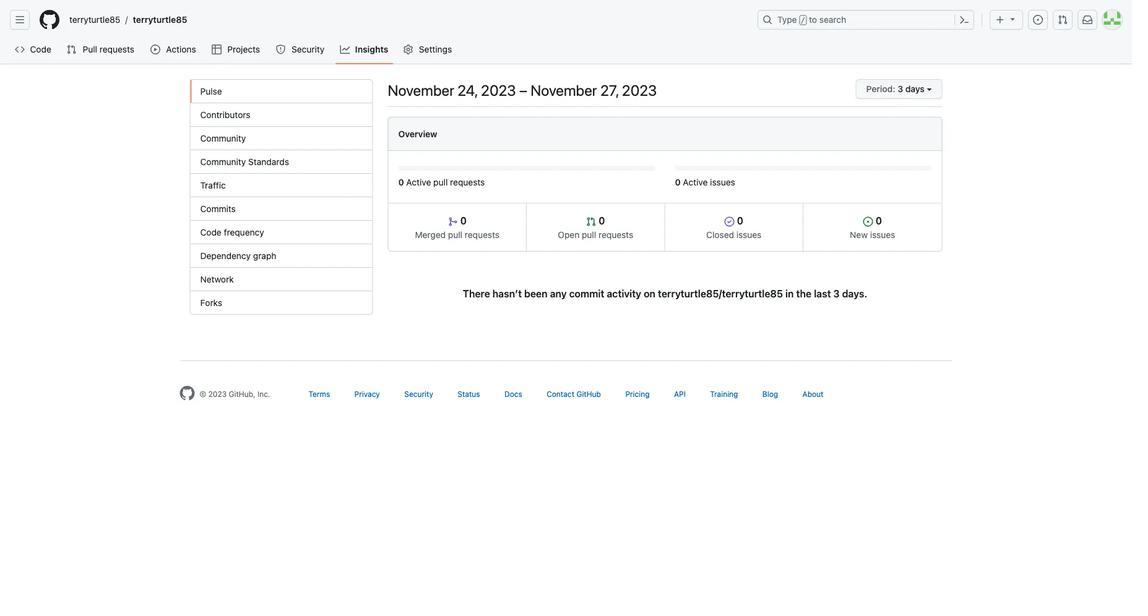 Task type: locate. For each thing, give the bounding box(es) containing it.
2023 left –
[[481, 82, 516, 99]]

1 horizontal spatial security
[[404, 390, 433, 399]]

github
[[577, 390, 601, 399]]

pull
[[434, 177, 448, 187], [448, 230, 463, 240], [582, 230, 596, 240]]

1 vertical spatial security
[[404, 390, 433, 399]]

2023 right ©
[[208, 390, 227, 399]]

0 horizontal spatial active
[[406, 177, 431, 187]]

1 vertical spatial git pull request image
[[66, 45, 76, 54]]

1 horizontal spatial terryturtle85 link
[[128, 10, 192, 30]]

0 active pull requests
[[398, 177, 485, 187]]

the
[[797, 288, 812, 300]]

docs link
[[505, 390, 522, 399]]

0 vertical spatial code
[[30, 44, 51, 54]]

dependency
[[200, 251, 251, 261]]

2023 right 27,
[[622, 82, 657, 99]]

git pull request image left pull
[[66, 45, 76, 54]]

1 horizontal spatial november
[[531, 82, 597, 99]]

0 horizontal spatial code
[[30, 44, 51, 54]]

1 horizontal spatial security link
[[404, 390, 433, 399]]

status
[[458, 390, 480, 399]]

0 vertical spatial 3
[[898, 84, 903, 94]]

traffic link
[[190, 174, 372, 198]]

1 horizontal spatial homepage image
[[180, 386, 195, 401]]

list
[[64, 10, 750, 30]]

1 vertical spatial community
[[200, 157, 246, 167]]

requests right "open"
[[599, 230, 634, 240]]

1 vertical spatial code
[[200, 227, 222, 237]]

pricing
[[626, 390, 650, 399]]

status link
[[458, 390, 480, 399]]

1 horizontal spatial code
[[200, 227, 222, 237]]

terryturtle85/terryturtle85
[[658, 288, 783, 300]]

2 active from the left
[[683, 177, 708, 187]]

security link left status
[[404, 390, 433, 399]]

2023
[[481, 82, 516, 99], [622, 82, 657, 99], [208, 390, 227, 399]]

2 horizontal spatial 2023
[[622, 82, 657, 99]]

1 vertical spatial security link
[[404, 390, 433, 399]]

table image
[[212, 45, 222, 54]]

active up closed
[[683, 177, 708, 187]]

security
[[292, 44, 325, 54], [404, 390, 433, 399]]

code right code icon
[[30, 44, 51, 54]]

commit
[[569, 288, 605, 300]]

footer
[[170, 361, 962, 432]]

0 vertical spatial homepage image
[[40, 10, 59, 30]]

pull down git merge icon
[[448, 230, 463, 240]]

/ for type
[[801, 16, 805, 25]]

git pull request image
[[1058, 15, 1068, 25], [66, 45, 76, 54], [586, 217, 596, 227]]

pull for open
[[582, 230, 596, 240]]

git pull request image left notifications image
[[1058, 15, 1068, 25]]

code for code frequency
[[200, 227, 222, 237]]

settings
[[419, 44, 452, 54]]

about
[[803, 390, 824, 399]]

0 vertical spatial security
[[292, 44, 325, 54]]

1 horizontal spatial git pull request image
[[586, 217, 596, 227]]

there
[[463, 288, 490, 300]]

code frequency link
[[190, 221, 372, 245]]

code image
[[15, 45, 25, 54]]

0 vertical spatial community
[[200, 133, 246, 143]]

pull right "open"
[[582, 230, 596, 240]]

play image
[[151, 45, 160, 54]]

training link
[[710, 390, 738, 399]]

0 vertical spatial git pull request image
[[1058, 15, 1068, 25]]

24,
[[458, 82, 478, 99]]

0 horizontal spatial /
[[125, 15, 128, 25]]

3
[[898, 84, 903, 94], [834, 288, 840, 300]]

overview
[[398, 129, 437, 139]]

security right "shield" image
[[292, 44, 325, 54]]

1 active from the left
[[406, 177, 431, 187]]

pricing link
[[626, 390, 650, 399]]

community
[[200, 133, 246, 143], [200, 157, 246, 167]]

/ inside type / to search
[[801, 16, 805, 25]]

1 community from the top
[[200, 133, 246, 143]]

days.
[[842, 288, 868, 300]]

open
[[558, 230, 580, 240]]

terryturtle85 link up pull
[[64, 10, 125, 30]]

november right –
[[531, 82, 597, 99]]

homepage image left ©
[[180, 386, 195, 401]]

1 vertical spatial 3
[[834, 288, 840, 300]]

community down contributors
[[200, 133, 246, 143]]

–
[[519, 82, 527, 99]]

1 horizontal spatial active
[[683, 177, 708, 187]]

issues right closed
[[737, 230, 762, 240]]

2 vertical spatial git pull request image
[[586, 217, 596, 227]]

commits link
[[190, 198, 372, 221]]

pull down overview
[[434, 177, 448, 187]]

/ left to
[[801, 16, 805, 25]]

dependency graph
[[200, 251, 276, 261]]

security link left graph icon
[[271, 40, 330, 59]]

pull
[[83, 44, 97, 54]]

1 november from the left
[[388, 82, 454, 99]]

1 vertical spatial homepage image
[[180, 386, 195, 401]]

about link
[[803, 390, 824, 399]]

terryturtle85 / terryturtle85
[[69, 15, 187, 25]]

issues up issue closed icon at the right
[[710, 177, 735, 187]]

network link
[[190, 268, 372, 292]]

november down settings link
[[388, 82, 454, 99]]

homepage image
[[40, 10, 59, 30], [180, 386, 195, 401]]

requests
[[100, 44, 134, 54], [450, 177, 485, 187], [465, 230, 500, 240], [599, 230, 634, 240]]

0 horizontal spatial november
[[388, 82, 454, 99]]

1 horizontal spatial issues
[[737, 230, 762, 240]]

git pull request image up open pull requests
[[586, 217, 596, 227]]

/
[[125, 15, 128, 25], [801, 16, 805, 25]]

0 horizontal spatial terryturtle85
[[69, 15, 120, 25]]

code inside "link"
[[200, 227, 222, 237]]

1 terryturtle85 from the left
[[69, 15, 120, 25]]

actions link
[[146, 40, 202, 59]]

insights element
[[190, 79, 373, 315]]

active
[[406, 177, 431, 187], [683, 177, 708, 187]]

contact github link
[[547, 390, 601, 399]]

code link
[[10, 40, 57, 59]]

terryturtle85 up pull
[[69, 15, 120, 25]]

0 horizontal spatial git pull request image
[[66, 45, 76, 54]]

gear image
[[403, 45, 413, 54]]

homepage image up code link at left top
[[40, 10, 59, 30]]

terms
[[309, 390, 330, 399]]

0
[[398, 177, 404, 187], [675, 177, 681, 187], [458, 215, 467, 227], [596, 215, 605, 227], [735, 215, 744, 227], [873, 215, 882, 227]]

active down overview
[[406, 177, 431, 187]]

community standards
[[200, 157, 289, 167]]

security inside footer
[[404, 390, 433, 399]]

community up 'traffic'
[[200, 157, 246, 167]]

shield image
[[276, 45, 286, 54]]

new issues
[[850, 230, 896, 240]]

terryturtle85 link up play icon
[[128, 10, 192, 30]]

1 horizontal spatial terryturtle85
[[133, 15, 187, 25]]

type / to search
[[778, 15, 847, 25]]

blog
[[763, 390, 778, 399]]

network
[[200, 274, 234, 285]]

requests right pull
[[100, 44, 134, 54]]

0 for open pull requests
[[596, 215, 605, 227]]

insights
[[355, 44, 388, 54]]

november
[[388, 82, 454, 99], [531, 82, 597, 99]]

3 left days at top right
[[898, 84, 903, 94]]

terryturtle85
[[69, 15, 120, 25], [133, 15, 187, 25]]

issues down issue opened icon
[[870, 230, 896, 240]]

1 horizontal spatial /
[[801, 16, 805, 25]]

graph image
[[340, 45, 350, 54]]

0 horizontal spatial terryturtle85 link
[[64, 10, 125, 30]]

2 horizontal spatial issues
[[870, 230, 896, 240]]

3 right last on the top right of page
[[834, 288, 840, 300]]

active for active pull requests
[[406, 177, 431, 187]]

code
[[30, 44, 51, 54], [200, 227, 222, 237]]

list containing terryturtle85 / terryturtle85
[[64, 10, 750, 30]]

terryturtle85 link
[[64, 10, 125, 30], [128, 10, 192, 30]]

pull requests link
[[62, 40, 141, 59]]

pulse
[[200, 86, 222, 96]]

0 horizontal spatial security link
[[271, 40, 330, 59]]

1 horizontal spatial 3
[[898, 84, 903, 94]]

security left status
[[404, 390, 433, 399]]

pulse link
[[190, 80, 372, 103]]

november 24, 2023 – november 27, 2023
[[388, 82, 657, 99]]

issues
[[710, 177, 735, 187], [737, 230, 762, 240], [870, 230, 896, 240]]

/ inside terryturtle85 / terryturtle85
[[125, 15, 128, 25]]

notifications image
[[1083, 15, 1093, 25]]

community for community standards
[[200, 157, 246, 167]]

in
[[786, 288, 794, 300]]

0 horizontal spatial 3
[[834, 288, 840, 300]]

code down commits
[[200, 227, 222, 237]]

0 for new issues
[[873, 215, 882, 227]]

2 community from the top
[[200, 157, 246, 167]]

terryturtle85 up play icon
[[133, 15, 187, 25]]

/ up pull requests
[[125, 15, 128, 25]]

insights link
[[335, 40, 393, 59]]



Task type: describe. For each thing, give the bounding box(es) containing it.
pull for merged
[[448, 230, 463, 240]]

community for community
[[200, 133, 246, 143]]

issues for closed
[[737, 230, 762, 240]]

contact
[[547, 390, 575, 399]]

27,
[[601, 82, 619, 99]]

dependency graph link
[[190, 245, 372, 268]]

0 horizontal spatial security
[[292, 44, 325, 54]]

training
[[710, 390, 738, 399]]

frequency
[[224, 227, 264, 237]]

1 terryturtle85 link from the left
[[64, 10, 125, 30]]

new
[[850, 230, 868, 240]]

©
[[200, 390, 206, 399]]

pull requests
[[83, 44, 134, 54]]

activity
[[607, 288, 642, 300]]

last
[[814, 288, 831, 300]]

footer containing © 2023 github, inc.
[[170, 361, 962, 432]]

period:
[[867, 84, 896, 94]]

search
[[820, 15, 847, 25]]

requests up git merge icon
[[450, 177, 485, 187]]

requests right merged
[[465, 230, 500, 240]]

actions
[[166, 44, 196, 54]]

merged pull requests
[[415, 230, 500, 240]]

active for active issues
[[683, 177, 708, 187]]

community link
[[190, 127, 372, 150]]

issue closed image
[[725, 217, 735, 227]]

api
[[674, 390, 686, 399]]

code for code
[[30, 44, 51, 54]]

there hasn't been any commit activity on terryturtle85/terryturtle85 in the last 3 days.
[[463, 288, 868, 300]]

closed
[[707, 230, 734, 240]]

triangle down image
[[1008, 14, 1018, 24]]

© 2023 github, inc.
[[200, 390, 270, 399]]

commits
[[200, 204, 236, 214]]

2 horizontal spatial git pull request image
[[1058, 15, 1068, 25]]

issues for new
[[870, 230, 896, 240]]

git merge image
[[448, 217, 458, 227]]

2 november from the left
[[531, 82, 597, 99]]

been
[[524, 288, 548, 300]]

github,
[[229, 390, 255, 399]]

to
[[809, 15, 817, 25]]

projects
[[227, 44, 260, 54]]

terms link
[[309, 390, 330, 399]]

period: 3 days
[[867, 84, 925, 94]]

privacy
[[355, 390, 380, 399]]

0 horizontal spatial homepage image
[[40, 10, 59, 30]]

docs
[[505, 390, 522, 399]]

issue opened image
[[1033, 15, 1043, 25]]

any
[[550, 288, 567, 300]]

community standards link
[[190, 150, 372, 174]]

api link
[[674, 390, 686, 399]]

0 horizontal spatial issues
[[710, 177, 735, 187]]

type
[[778, 15, 797, 25]]

0 for merged pull requests
[[458, 215, 467, 227]]

forks
[[200, 298, 222, 308]]

0 active issues
[[675, 177, 735, 187]]

settings link
[[398, 40, 458, 59]]

0 for closed issues
[[735, 215, 744, 227]]

days
[[906, 84, 925, 94]]

on
[[644, 288, 656, 300]]

hasn't
[[493, 288, 522, 300]]

contact github
[[547, 390, 601, 399]]

graph
[[253, 251, 276, 261]]

traffic
[[200, 180, 226, 190]]

issue opened image
[[863, 217, 873, 227]]

merged
[[415, 230, 446, 240]]

1 horizontal spatial 2023
[[481, 82, 516, 99]]

command palette image
[[960, 15, 970, 25]]

0 vertical spatial security link
[[271, 40, 330, 59]]

projects link
[[207, 40, 266, 59]]

git pull request image inside pull requests link
[[66, 45, 76, 54]]

inc.
[[258, 390, 270, 399]]

closed issues
[[707, 230, 762, 240]]

2 terryturtle85 from the left
[[133, 15, 187, 25]]

standards
[[248, 157, 289, 167]]

plus image
[[996, 15, 1006, 25]]

2 terryturtle85 link from the left
[[128, 10, 192, 30]]

blog link
[[763, 390, 778, 399]]

forks link
[[190, 292, 372, 315]]

contributors link
[[190, 103, 372, 127]]

contributors
[[200, 110, 251, 120]]

/ for terryturtle85
[[125, 15, 128, 25]]

0 horizontal spatial 2023
[[208, 390, 227, 399]]

code frequency
[[200, 227, 264, 237]]

open pull requests
[[558, 230, 634, 240]]

privacy link
[[355, 390, 380, 399]]



Task type: vqa. For each thing, say whether or not it's contained in the screenshot.
Overview
yes



